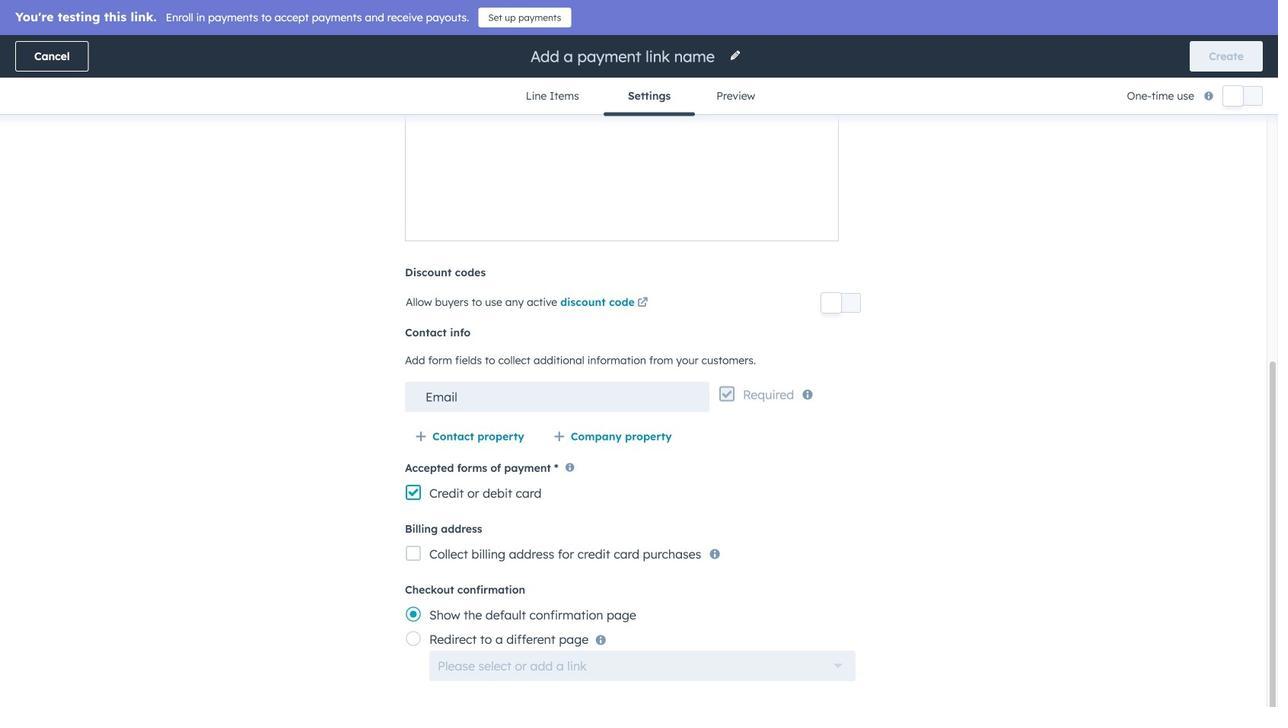 Task type: vqa. For each thing, say whether or not it's contained in the screenshot.
3rd column header from right
yes



Task type: locate. For each thing, give the bounding box(es) containing it.
navigation inside page section element
[[502, 78, 777, 116]]

3 column header from the left
[[511, 192, 664, 225]]

link opens in a new window image
[[638, 294, 648, 313], [638, 298, 648, 309]]

dialog
[[0, 0, 1279, 707]]

column header
[[37, 192, 238, 225], [238, 192, 359, 225], [511, 192, 664, 225], [664, 192, 740, 225], [854, 192, 1044, 225], [1044, 192, 1121, 225], [1121, 192, 1241, 225]]

2 link opens in a new window image from the top
[[638, 298, 648, 309]]

navigation
[[502, 78, 777, 116]]

Add a payment link name field
[[529, 46, 720, 67]]

press to sort. element
[[832, 203, 837, 215]]

4 column header from the left
[[664, 192, 740, 225]]

page section element
[[0, 35, 1279, 116]]

None text field
[[405, 382, 710, 412]]

1 column header from the left
[[37, 192, 238, 225]]

6 column header from the left
[[1044, 192, 1121, 225]]



Task type: describe. For each thing, give the bounding box(es) containing it.
7 column header from the left
[[1121, 192, 1241, 225]]

2 column header from the left
[[238, 192, 359, 225]]

5 column header from the left
[[854, 192, 1044, 225]]

press to sort. image
[[832, 203, 837, 213]]

pagination navigation
[[517, 300, 655, 320]]

Search search field
[[37, 145, 341, 176]]

1 link opens in a new window image from the top
[[638, 294, 648, 313]]



